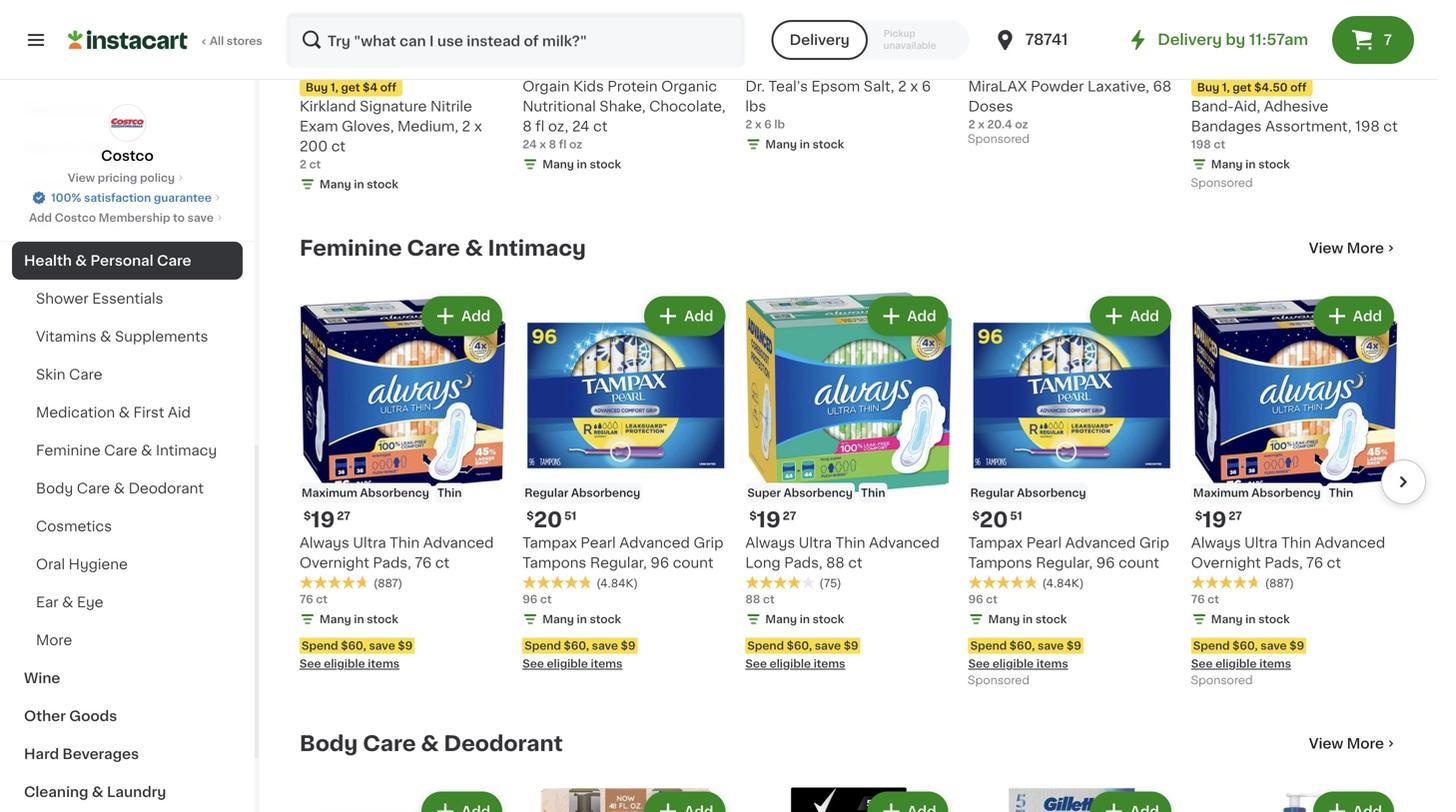 Task type: vqa. For each thing, say whether or not it's contained in the screenshot.
or
no



Task type: describe. For each thing, give the bounding box(es) containing it.
item carousel region containing 19
[[272, 284, 1427, 700]]

2 regular from the left
[[971, 488, 1015, 499]]

get for band-
[[1233, 82, 1252, 93]]

ear
[[36, 596, 59, 610]]

exam
[[300, 119, 338, 133]]

78741
[[1026, 32, 1069, 47]]

1 51 from the left
[[565, 511, 577, 522]]

ear & eye
[[36, 596, 103, 610]]

view pricing policy link
[[68, 170, 187, 186]]

best
[[529, 32, 551, 41]]

1 absorbency from the left
[[360, 488, 429, 499]]

4 $9 from the left
[[1067, 641, 1082, 652]]

$ inside $ 47 26
[[527, 54, 534, 65]]

nitrile
[[431, 99, 472, 113]]

1 horizontal spatial fl
[[559, 139, 567, 150]]

add costco membership to save
[[29, 212, 214, 223]]

x down lbs
[[755, 119, 762, 130]]

ct inside always ultra thin advanced long pads, 88 ct
[[849, 556, 863, 570]]

add for always ultra thin advanced overnight pads, 76 ct 'add' button
[[462, 309, 491, 323]]

aid
[[168, 406, 191, 420]]

1 vertical spatial 88
[[746, 594, 761, 605]]

2 regular absorbency from the left
[[971, 488, 1087, 499]]

super absorbency thin
[[748, 488, 886, 499]]

100%
[[51, 192, 81, 203]]

miralax
[[969, 79, 1028, 93]]

4 $60, from the left
[[1010, 641, 1036, 652]]

oz,
[[548, 119, 569, 133]]

paper
[[24, 216, 66, 230]]

5 $9 from the left
[[1290, 641, 1305, 652]]

medication
[[36, 406, 115, 420]]

2 count from the left
[[1119, 556, 1160, 570]]

5 spend $60, save $9 see eligible items from the left
[[1192, 641, 1305, 670]]

liquor link
[[12, 166, 243, 204]]

1 (4.84k) from the left
[[597, 578, 638, 589]]

laxative,
[[1088, 79, 1150, 93]]

2 76 ct from the left
[[1192, 594, 1220, 605]]

other goods link
[[12, 697, 243, 735]]

19 for always ultra thin advanced overnight pads, 76 ct 'add' button
[[311, 510, 335, 531]]

kirkland
[[300, 99, 356, 113]]

0 horizontal spatial fl
[[536, 119, 545, 133]]

3 $ 19 27 from the left
[[1196, 510, 1243, 531]]

7
[[1385, 33, 1393, 47]]

add for 'add' button associated with always ultra thin advanced long pads, 88 ct
[[908, 309, 937, 323]]

2 tampax pearl advanced grip tampons regular, 96 count from the left
[[969, 536, 1170, 570]]

guarantee
[[154, 192, 212, 203]]

super
[[748, 488, 781, 499]]

1 vertical spatial more
[[36, 634, 72, 647]]

1 maximum from the left
[[302, 488, 358, 499]]

add button for always ultra thin advanced long pads, 88 ct
[[870, 298, 947, 334]]

medication & first aid
[[36, 406, 191, 420]]

beverages
[[62, 747, 139, 761]]

200
[[300, 139, 328, 153]]

0 horizontal spatial 198
[[1192, 139, 1212, 150]]

$4
[[363, 82, 378, 93]]

ear & eye link
[[12, 584, 243, 622]]

$60, for 'add' button associated with always ultra thin advanced long pads, 88 ct
[[787, 641, 813, 652]]

wine
[[24, 671, 60, 685]]

hard beverages
[[24, 747, 139, 761]]

kids
[[574, 79, 604, 93]]

1 horizontal spatial body
[[300, 734, 358, 755]]

nutritional
[[523, 99, 596, 113]]

1 vertical spatial deodorant
[[444, 734, 563, 755]]

hygiene
[[69, 558, 128, 572]]

4 absorbency from the left
[[1017, 488, 1087, 499]]

0 vertical spatial body care & deodorant link
[[12, 470, 243, 508]]

19 for 'add' button associated with always ultra thin advanced long pads, 88 ct
[[757, 510, 781, 531]]

skin care
[[36, 368, 102, 382]]

vitamins & supplements link
[[12, 318, 243, 356]]

pads, for 'add' button associated with always ultra thin advanced long pads, 88 ct
[[785, 556, 823, 570]]

health
[[24, 254, 72, 268]]

1 horizontal spatial 24
[[572, 119, 590, 133]]

2 96 ct from the left
[[969, 594, 998, 605]]

personal
[[90, 254, 154, 268]]

miralax powder laxative, 68 doses 2 x 20.4 oz
[[969, 79, 1172, 130]]

100% satisfaction guarantee button
[[31, 186, 224, 206]]

first
[[133, 406, 164, 420]]

2 absorbency from the left
[[784, 488, 853, 499]]

4 spend from the left
[[971, 641, 1007, 652]]

1 horizontal spatial 6
[[922, 79, 931, 93]]

assortment,
[[1266, 119, 1352, 133]]

$9 for tampax pearl advanced grip tampons regular, 96 count's 'add' button
[[621, 641, 636, 652]]

2 pearl from the left
[[1027, 536, 1062, 550]]

& inside 'link'
[[92, 785, 103, 799]]

$9 for 'add' button associated with always ultra thin advanced long pads, 88 ct
[[844, 641, 859, 652]]

x inside miralax powder laxative, 68 doses 2 x 20.4 oz
[[978, 119, 985, 130]]

item carousel region containing 22
[[300, 0, 1427, 204]]

1 96 ct from the left
[[523, 594, 552, 605]]

4 spend $60, save $9 see eligible items from the left
[[969, 641, 1082, 670]]

other
[[24, 709, 66, 723]]

x right salt,
[[911, 79, 919, 93]]

lbs
[[746, 99, 767, 113]]

costco logo image
[[108, 104, 146, 142]]

satisfaction
[[84, 192, 151, 203]]

pricing
[[98, 172, 137, 183]]

floral link
[[12, 52, 243, 90]]

medication & first aid link
[[12, 394, 243, 432]]

powder
[[1031, 79, 1085, 93]]

electronics link
[[12, 90, 243, 128]]

delivery button
[[772, 20, 868, 60]]

pads, for always ultra thin advanced overnight pads, 76 ct 'add' button
[[373, 556, 411, 570]]

22
[[311, 53, 338, 74]]

aid,
[[1235, 99, 1261, 113]]

dr. teal's epsom salt, 2 x 6 lbs 2 x 6 lb
[[746, 79, 931, 130]]

1 regular absorbency from the left
[[525, 488, 641, 499]]

beer & cider link
[[12, 128, 243, 166]]

5 items from the left
[[1260, 659, 1292, 670]]

2 grip from the left
[[1140, 536, 1170, 550]]

all stores link
[[68, 12, 264, 68]]

goods for other goods
[[69, 709, 117, 723]]

stock inside product group
[[1259, 159, 1291, 170]]

1 advanced from the left
[[423, 536, 494, 550]]

service type group
[[772, 20, 970, 60]]

spend for 'add' button associated with always ultra thin advanced long pads, 88 ct
[[748, 641, 784, 652]]

4 see from the left
[[969, 659, 990, 670]]

beer & cider
[[24, 140, 116, 154]]

0 horizontal spatial 24
[[523, 139, 537, 150]]

vitamins
[[36, 330, 97, 344]]

1 overnight from the left
[[300, 556, 370, 570]]

view more link for intimacy
[[1310, 238, 1399, 258]]

2 tampons from the left
[[969, 556, 1033, 570]]

5 add button from the left
[[1316, 298, 1393, 334]]

all
[[210, 35, 224, 46]]

goods for paper goods
[[70, 216, 118, 230]]

1 count from the left
[[673, 556, 714, 570]]

long
[[746, 556, 781, 570]]

1 tampax pearl advanced grip tampons regular, 96 count from the left
[[523, 536, 724, 570]]

3 always from the left
[[1192, 536, 1242, 550]]

delivery by 11:57am link
[[1126, 28, 1309, 52]]

2 20 from the left
[[980, 510, 1009, 531]]

$9 for always ultra thin advanced overnight pads, 76 ct 'add' button
[[398, 641, 413, 652]]

hard beverages link
[[12, 735, 243, 773]]

off for signature
[[380, 82, 397, 93]]

1 always ultra thin advanced overnight pads, 76 ct from the left
[[300, 536, 494, 570]]

5 see from the left
[[1192, 659, 1213, 670]]

see for 'add' button associated with always ultra thin advanced long pads, 88 ct
[[746, 659, 767, 670]]

$4.50
[[1255, 82, 1288, 93]]

buy for kirkland signature nitrile exam gloves, medium, 2 x 200 ct
[[306, 82, 328, 93]]

4 items from the left
[[1037, 659, 1069, 670]]

paper goods
[[24, 216, 118, 230]]

1 grip from the left
[[694, 536, 724, 550]]

organic
[[662, 79, 717, 93]]

buy for band-aid, adhesive bandages assortment, 198 ct
[[1198, 82, 1220, 93]]

0 vertical spatial feminine
[[300, 238, 402, 259]]

0 vertical spatial feminine care & intimacy link
[[300, 236, 586, 260]]

paper goods link
[[12, 204, 243, 242]]

other goods
[[24, 709, 117, 723]]

3 absorbency from the left
[[571, 488, 641, 499]]

2 down 200
[[300, 159, 307, 170]]

2 (4.84k) from the left
[[1043, 578, 1085, 589]]

0 vertical spatial intimacy
[[488, 238, 586, 259]]

2 overnight from the left
[[1192, 556, 1262, 570]]

0 horizontal spatial feminine
[[36, 444, 101, 458]]

electronics
[[24, 102, 106, 116]]

buy 1, get $4.50 off
[[1198, 82, 1307, 93]]

5 spend from the left
[[1194, 641, 1231, 652]]

2 maximum absorbency thin from the left
[[1194, 488, 1354, 499]]

$60, for tampax pearl advanced grip tampons regular, 96 count's 'add' button
[[564, 641, 590, 652]]

ultra for 'add' button associated with always ultra thin advanced long pads, 88 ct
[[799, 536, 832, 550]]

add button for tampax pearl advanced grip tampons regular, 96 count
[[647, 298, 724, 334]]

add button for always ultra thin advanced overnight pads, 76 ct
[[424, 298, 501, 334]]

1 regular from the left
[[525, 488, 569, 499]]

cosmetics link
[[12, 508, 243, 546]]

3 27 from the left
[[1229, 511, 1243, 522]]

spend for tampax pearl advanced grip tampons regular, 96 count's 'add' button
[[525, 641, 561, 652]]

dr.
[[746, 79, 765, 93]]

88 inside always ultra thin advanced long pads, 88 ct
[[827, 556, 845, 570]]

1 horizontal spatial body care & deodorant link
[[300, 732, 563, 756]]

0 horizontal spatial 6
[[765, 119, 772, 130]]

18
[[778, 54, 790, 65]]

cleaning & laundry
[[24, 785, 166, 799]]

gloves,
[[342, 119, 394, 133]]

beer
[[24, 140, 58, 154]]

2 down the nitrile
[[462, 119, 471, 133]]

x inside the kirkland signature nitrile exam gloves, medium, 2 x 200 ct 2 ct
[[474, 119, 482, 133]]

3 ultra from the left
[[1245, 536, 1278, 550]]

view more for deodorant
[[1310, 737, 1385, 751]]

more for feminine care & intimacy
[[1348, 241, 1385, 255]]

see for always ultra thin advanced overnight pads, 76 ct 'add' button
[[300, 659, 321, 670]]

1 (887) from the left
[[374, 578, 403, 589]]

2 (887) from the left
[[1266, 578, 1295, 589]]

1 vertical spatial costco
[[55, 212, 96, 223]]

x inside the orgain kids protein organic nutritional shake, chocolate, 8 fl oz, 24 ct 24 x 8 fl oz
[[540, 139, 546, 150]]

7 button
[[1333, 16, 1415, 64]]

laundry
[[107, 785, 166, 799]]

always for always ultra thin advanced overnight pads, 76 ct 'add' button
[[300, 536, 350, 550]]

epsom
[[812, 79, 861, 93]]

oral hygiene link
[[12, 546, 243, 584]]

adhesive
[[1265, 99, 1329, 113]]

buy 1, get $4 off
[[306, 82, 397, 93]]

cleaning
[[24, 785, 88, 799]]

0 vertical spatial 8
[[523, 119, 532, 133]]

shower essentials link
[[12, 280, 243, 318]]

items for tampax pearl advanced grip tampons regular, 96 count's 'add' button
[[591, 659, 623, 670]]

4 add button from the left
[[1093, 298, 1170, 334]]



Task type: locate. For each thing, give the bounding box(es) containing it.
1 horizontal spatial deodorant
[[444, 734, 563, 755]]

198 down bandages
[[1192, 139, 1212, 150]]

feminine
[[300, 238, 402, 259], [36, 444, 101, 458]]

1 vertical spatial item carousel region
[[272, 284, 1427, 700]]

x right medium,
[[474, 119, 482, 133]]

0 horizontal spatial body
[[36, 482, 73, 496]]

1 eligible from the left
[[324, 659, 365, 670]]

1 $60, from the left
[[341, 641, 367, 652]]

ultra inside always ultra thin advanced long pads, 88 ct
[[799, 536, 832, 550]]

more link
[[12, 622, 243, 659]]

1, for kirkland
[[331, 82, 339, 93]]

shower
[[36, 292, 89, 306]]

more
[[1348, 241, 1385, 255], [36, 634, 72, 647], [1348, 737, 1385, 751]]

3 pads, from the left
[[1265, 556, 1304, 570]]

oz right 20.4
[[1016, 119, 1029, 130]]

items for always ultra thin advanced overnight pads, 76 ct 'add' button
[[368, 659, 400, 670]]

1 horizontal spatial pads,
[[785, 556, 823, 570]]

1 horizontal spatial regular absorbency
[[971, 488, 1087, 499]]

regular absorbency
[[525, 488, 641, 499], [971, 488, 1087, 499]]

$ 19 27 for always ultra thin advanced overnight pads, 76 ct 'add' button
[[304, 510, 351, 531]]

fl
[[536, 119, 545, 133], [559, 139, 567, 150]]

off up adhesive
[[1291, 82, 1307, 93]]

1 vertical spatial feminine
[[36, 444, 101, 458]]

1 see from the left
[[300, 659, 321, 670]]

0 horizontal spatial costco
[[55, 212, 96, 223]]

$9
[[398, 641, 413, 652], [844, 641, 859, 652], [621, 641, 636, 652], [1067, 641, 1082, 652], [1290, 641, 1305, 652]]

27 for 'add' button associated with always ultra thin advanced long pads, 88 ct
[[783, 511, 797, 522]]

0 horizontal spatial oz
[[570, 139, 583, 150]]

doses
[[969, 99, 1014, 113]]

1 horizontal spatial tampons
[[969, 556, 1033, 570]]

2 $60, from the left
[[787, 641, 813, 652]]

1 view more from the top
[[1310, 241, 1385, 255]]

items
[[368, 659, 400, 670], [814, 659, 846, 670], [591, 659, 623, 670], [1037, 659, 1069, 670], [1260, 659, 1292, 670]]

1 76 ct from the left
[[300, 594, 328, 605]]

1, up band-
[[1223, 82, 1231, 93]]

1 $ 19 27 from the left
[[304, 510, 351, 531]]

lb
[[775, 119, 785, 130]]

floral
[[24, 64, 64, 78]]

198 right assortment, in the right top of the page
[[1356, 119, 1381, 133]]

1 horizontal spatial 88
[[827, 556, 845, 570]]

orgain kids protein organic nutritional shake, chocolate, 8 fl oz, 24 ct 24 x 8 fl oz
[[523, 79, 726, 150]]

all stores
[[210, 35, 262, 46]]

spend $60, save $9 see eligible items for tampax pearl advanced grip tampons regular, 96 count's 'add' button
[[523, 641, 636, 670]]

100% satisfaction guarantee
[[51, 192, 212, 203]]

costco down '100%'
[[55, 212, 96, 223]]

count
[[673, 556, 714, 570], [1119, 556, 1160, 570]]

view more link for deodorant
[[1310, 734, 1399, 754]]

8 down oz,
[[549, 139, 557, 150]]

2 51 from the left
[[1011, 511, 1023, 522]]

0 horizontal spatial regular
[[525, 488, 569, 499]]

0 vertical spatial item carousel region
[[300, 0, 1427, 204]]

1 horizontal spatial buy
[[1198, 82, 1220, 93]]

1 vertical spatial fl
[[559, 139, 567, 150]]

skin
[[36, 368, 65, 382]]

always for 'add' button associated with always ultra thin advanced long pads, 88 ct
[[746, 536, 796, 550]]

27 for always ultra thin advanced overnight pads, 76 ct 'add' button
[[337, 511, 351, 522]]

2 items from the left
[[814, 659, 846, 670]]

view more for intimacy
[[1310, 241, 1385, 255]]

maximum
[[302, 488, 358, 499], [1194, 488, 1250, 499]]

many in stock inside product group
[[1212, 159, 1291, 170]]

1 horizontal spatial oz
[[1016, 119, 1029, 130]]

2 vertical spatial more
[[1348, 737, 1385, 751]]

2 horizontal spatial $ 19 27
[[1196, 510, 1243, 531]]

0 horizontal spatial get
[[341, 82, 360, 93]]

product group
[[969, 0, 1176, 150], [1192, 0, 1399, 194], [300, 292, 507, 672], [523, 292, 730, 672], [746, 292, 953, 672], [969, 292, 1176, 692], [1192, 292, 1399, 692], [300, 788, 507, 812], [523, 788, 730, 812], [746, 788, 953, 812], [969, 788, 1176, 812], [1192, 788, 1399, 812]]

26
[[563, 54, 578, 65]]

1 horizontal spatial feminine care & intimacy
[[300, 238, 586, 259]]

20.4
[[988, 119, 1013, 130]]

1 horizontal spatial maximum
[[1194, 488, 1250, 499]]

1 horizontal spatial feminine
[[300, 238, 402, 259]]

4 eligible from the left
[[993, 659, 1034, 670]]

1 horizontal spatial always
[[746, 536, 796, 550]]

many
[[766, 139, 797, 150], [543, 159, 574, 170], [1212, 159, 1244, 170], [320, 179, 351, 190], [320, 614, 351, 625], [766, 614, 797, 625], [543, 614, 574, 625], [989, 614, 1020, 625], [1212, 614, 1244, 625]]

off inside product group
[[1291, 82, 1307, 93]]

1 horizontal spatial costco
[[101, 149, 154, 163]]

$60, for always ultra thin advanced overnight pads, 76 ct 'add' button
[[341, 641, 367, 652]]

1, for band-
[[1223, 82, 1231, 93]]

get left $4
[[341, 82, 360, 93]]

0 horizontal spatial 19
[[311, 510, 335, 531]]

0 vertical spatial oz
[[1016, 119, 1029, 130]]

item carousel region
[[300, 0, 1427, 204], [272, 284, 1427, 700]]

spend $60, save $9 see eligible items for always ultra thin advanced overnight pads, 76 ct 'add' button
[[300, 641, 413, 670]]

1 19 from the left
[[311, 510, 335, 531]]

0 horizontal spatial 88
[[746, 594, 761, 605]]

oz inside the orgain kids protein organic nutritional shake, chocolate, 8 fl oz, 24 ct 24 x 8 fl oz
[[570, 139, 583, 150]]

1 $9 from the left
[[398, 641, 413, 652]]

0 horizontal spatial 1,
[[331, 82, 339, 93]]

delivery inside button
[[790, 33, 850, 47]]

5 eligible from the left
[[1216, 659, 1257, 670]]

11
[[757, 53, 776, 74]]

1 horizontal spatial off
[[1291, 82, 1307, 93]]

1 vertical spatial body care & deodorant
[[300, 734, 563, 755]]

always ultra thin advanced long pads, 88 ct
[[746, 536, 940, 570]]

spend
[[302, 641, 338, 652], [748, 641, 784, 652], [525, 641, 561, 652], [971, 641, 1007, 652], [1194, 641, 1231, 652]]

delivery for delivery
[[790, 33, 850, 47]]

2 view more link from the top
[[1310, 734, 1399, 754]]

0 horizontal spatial ultra
[[353, 536, 386, 550]]

1 vertical spatial feminine care & intimacy link
[[12, 432, 243, 470]]

1 maximum absorbency thin from the left
[[302, 488, 462, 499]]

2 horizontal spatial always
[[1192, 536, 1242, 550]]

buy up kirkland
[[306, 82, 328, 93]]

cleaning & laundry link
[[12, 773, 243, 811]]

6 right salt,
[[922, 79, 931, 93]]

2 19 from the left
[[757, 510, 781, 531]]

cosmetics
[[36, 520, 112, 534]]

by
[[1226, 32, 1246, 47]]

delivery by 11:57am
[[1158, 32, 1309, 47]]

$ 19 27 for 'add' button associated with always ultra thin advanced long pads, 88 ct
[[750, 510, 797, 531]]

0 vertical spatial 6
[[922, 79, 931, 93]]

0 horizontal spatial maximum
[[302, 488, 358, 499]]

2 $9 from the left
[[844, 641, 859, 652]]

ct
[[594, 119, 608, 133], [1384, 119, 1399, 133], [1214, 139, 1226, 150], [331, 139, 346, 153], [309, 159, 321, 170], [435, 556, 450, 570], [849, 556, 863, 570], [1328, 556, 1342, 570], [316, 594, 328, 605], [763, 594, 775, 605], [540, 594, 552, 605], [987, 594, 998, 605], [1208, 594, 1220, 605]]

0 horizontal spatial always ultra thin advanced overnight pads, 76 ct
[[300, 536, 494, 570]]

68
[[1154, 79, 1172, 93]]

ct inside the orgain kids protein organic nutritional shake, chocolate, 8 fl oz, 24 ct 24 x 8 fl oz
[[594, 119, 608, 133]]

2 ultra from the left
[[799, 536, 832, 550]]

0 horizontal spatial regular absorbency
[[525, 488, 641, 499]]

5 $60, from the left
[[1233, 641, 1259, 652]]

2 always ultra thin advanced overnight pads, 76 ct from the left
[[1192, 536, 1386, 570]]

0 horizontal spatial body care & deodorant link
[[12, 470, 243, 508]]

fl down oz,
[[559, 139, 567, 150]]

oz down nutritional
[[570, 139, 583, 150]]

policy
[[140, 172, 175, 183]]

vitamins & supplements
[[36, 330, 208, 344]]

goods down satisfaction
[[70, 216, 118, 230]]

0 vertical spatial view more
[[1310, 241, 1385, 255]]

add for first 'add' button from right
[[1354, 309, 1383, 323]]

★★★★★
[[300, 575, 370, 589], [300, 575, 370, 589], [746, 575, 816, 589], [746, 575, 816, 589], [523, 575, 593, 589], [523, 575, 593, 589], [969, 575, 1039, 589], [969, 575, 1039, 589], [1192, 575, 1262, 589], [1192, 575, 1262, 589]]

0 vertical spatial fl
[[536, 119, 545, 133]]

thin
[[437, 488, 462, 499], [861, 488, 886, 499], [1330, 488, 1354, 499], [390, 536, 420, 550], [836, 536, 866, 550], [1282, 536, 1312, 550]]

$ 20 51
[[527, 510, 577, 531], [973, 510, 1023, 531]]

0 vertical spatial view more link
[[1310, 238, 1399, 258]]

5 advanced from the left
[[1316, 536, 1386, 550]]

body care & deodorant link
[[12, 470, 243, 508], [300, 732, 563, 756]]

spend $60, save $9 see eligible items for 'add' button associated with always ultra thin advanced long pads, 88 ct
[[746, 641, 859, 670]]

2 down lbs
[[746, 119, 753, 130]]

view for feminine care & intimacy
[[1310, 241, 1344, 255]]

product group containing band-aid, adhesive bandages assortment, 198 ct
[[1192, 0, 1399, 194]]

x down nutritional
[[540, 139, 546, 150]]

add for tampax pearl advanced grip tampons regular, 96 count's 'add' button
[[685, 309, 714, 323]]

1 always from the left
[[300, 536, 350, 550]]

tampons
[[523, 556, 587, 570], [969, 556, 1033, 570]]

0 vertical spatial view
[[68, 172, 95, 183]]

Search field
[[288, 14, 744, 66]]

oz inside miralax powder laxative, 68 doses 2 x 20.4 oz
[[1016, 119, 1029, 130]]

2 $ 20 51 from the left
[[973, 510, 1023, 531]]

0 vertical spatial deodorant
[[129, 482, 204, 496]]

(4.84k)
[[597, 578, 638, 589], [1043, 578, 1085, 589]]

3 add button from the left
[[870, 298, 947, 334]]

view
[[68, 172, 95, 183], [1310, 241, 1344, 255], [1310, 737, 1344, 751]]

x left 20.4
[[978, 119, 985, 130]]

1 spend $60, save $9 see eligible items from the left
[[300, 641, 413, 670]]

more for body care & deodorant
[[1348, 737, 1385, 751]]

2 pads, from the left
[[785, 556, 823, 570]]

3 19 from the left
[[1203, 510, 1227, 531]]

0 horizontal spatial maximum absorbency thin
[[302, 488, 462, 499]]

76
[[415, 556, 432, 570], [1307, 556, 1324, 570], [300, 594, 313, 605], [1192, 594, 1206, 605]]

2 right salt,
[[898, 79, 907, 93]]

1 horizontal spatial count
[[1119, 556, 1160, 570]]

1 horizontal spatial intimacy
[[488, 238, 586, 259]]

eye
[[77, 596, 103, 610]]

regular
[[525, 488, 569, 499], [971, 488, 1015, 499]]

delivery up the 18
[[790, 33, 850, 47]]

0 horizontal spatial tampax
[[523, 536, 577, 550]]

to
[[173, 212, 185, 223]]

2 vertical spatial view
[[1310, 737, 1344, 751]]

delivery for delivery by 11:57am
[[1158, 32, 1223, 47]]

2 maximum from the left
[[1194, 488, 1250, 499]]

1 horizontal spatial pearl
[[1027, 536, 1062, 550]]

1 goods from the top
[[70, 216, 118, 230]]

4 advanced from the left
[[1066, 536, 1136, 550]]

costco up view pricing policy link
[[101, 149, 154, 163]]

1 horizontal spatial regular
[[971, 488, 1015, 499]]

band-
[[1192, 99, 1235, 113]]

eligible for tampax pearl advanced grip tampons regular, 96 count's 'add' button
[[547, 659, 588, 670]]

1 $ 20 51 from the left
[[527, 510, 577, 531]]

0 horizontal spatial always
[[300, 536, 350, 550]]

47
[[534, 53, 561, 74]]

$42.91 element
[[969, 50, 1176, 76]]

fl left oz,
[[536, 119, 545, 133]]

get for kirkland
[[341, 82, 360, 93]]

0 horizontal spatial pads,
[[373, 556, 411, 570]]

x
[[911, 79, 919, 93], [755, 119, 762, 130], [978, 119, 985, 130], [474, 119, 482, 133], [540, 139, 546, 150]]

pads, inside always ultra thin advanced long pads, 88 ct
[[785, 556, 823, 570]]

buy up band-
[[1198, 82, 1220, 93]]

1 20 from the left
[[534, 510, 563, 531]]

1 view more link from the top
[[1310, 238, 1399, 258]]

add for second 'add' button from the right
[[1131, 309, 1160, 323]]

spend for always ultra thin advanced overnight pads, 76 ct 'add' button
[[302, 641, 338, 652]]

instacart logo image
[[68, 28, 188, 52]]

1 27 from the left
[[337, 511, 351, 522]]

1, up kirkland
[[331, 82, 339, 93]]

advanced inside always ultra thin advanced long pads, 88 ct
[[869, 536, 940, 550]]

(887)
[[374, 578, 403, 589], [1266, 578, 1295, 589]]

96 ct
[[523, 594, 552, 605], [969, 594, 998, 605]]

overnight
[[300, 556, 370, 570], [1192, 556, 1262, 570]]

view for body care & deodorant
[[1310, 737, 1344, 751]]

1 horizontal spatial always ultra thin advanced overnight pads, 76 ct
[[1192, 536, 1386, 570]]

3 eligible from the left
[[547, 659, 588, 670]]

in inside product group
[[1246, 159, 1256, 170]]

None search field
[[286, 12, 746, 68]]

thin inside always ultra thin advanced long pads, 88 ct
[[836, 536, 866, 550]]

view more link
[[1310, 238, 1399, 258], [1310, 734, 1399, 754]]

0 horizontal spatial 51
[[565, 511, 577, 522]]

1 horizontal spatial feminine care & intimacy link
[[300, 236, 586, 260]]

off for aid,
[[1291, 82, 1307, 93]]

0 horizontal spatial pearl
[[581, 536, 616, 550]]

88 up (75)
[[827, 556, 845, 570]]

get up aid,
[[1233, 82, 1252, 93]]

get inside product group
[[1233, 82, 1252, 93]]

liquor
[[24, 178, 70, 192]]

2 spend $60, save $9 see eligible items from the left
[[746, 641, 859, 670]]

88 down long
[[746, 594, 761, 605]]

3 spend $60, save $9 see eligible items from the left
[[523, 641, 636, 670]]

1 horizontal spatial 8
[[549, 139, 557, 150]]

3 see from the left
[[523, 659, 544, 670]]

ultra for always ultra thin advanced overnight pads, 76 ct 'add' button
[[353, 536, 386, 550]]

skin care link
[[12, 356, 243, 394]]

1 horizontal spatial regular,
[[1036, 556, 1093, 570]]

buy inside product group
[[1198, 82, 1220, 93]]

0 horizontal spatial tampax pearl advanced grip tampons regular, 96 count
[[523, 536, 724, 570]]

2 goods from the top
[[69, 709, 117, 723]]

teal's
[[769, 79, 808, 93]]

signature
[[360, 99, 427, 113]]

0 horizontal spatial $ 20 51
[[527, 510, 577, 531]]

1 horizontal spatial tampax pearl advanced grip tampons regular, 96 count
[[969, 536, 1170, 570]]

0 vertical spatial 198
[[1356, 119, 1381, 133]]

delivery left by
[[1158, 32, 1223, 47]]

2 inside miralax powder laxative, 68 doses 2 x 20.4 oz
[[969, 119, 976, 130]]

2 down 'doses'
[[969, 119, 976, 130]]

product group containing miralax powder laxative, 68 doses
[[969, 0, 1176, 150]]

0 horizontal spatial feminine care & intimacy
[[36, 444, 217, 458]]

membership
[[99, 212, 170, 223]]

1 add button from the left
[[424, 298, 501, 334]]

1 vertical spatial oz
[[570, 139, 583, 150]]

0 vertical spatial feminine care & intimacy
[[300, 238, 586, 259]]

2 always from the left
[[746, 536, 796, 550]]

sponsored badge image
[[969, 134, 1029, 145], [1192, 178, 1252, 189], [969, 676, 1029, 687], [1192, 676, 1252, 687]]

care
[[407, 238, 460, 259], [157, 254, 191, 268], [69, 368, 102, 382], [104, 444, 137, 458], [77, 482, 110, 496], [363, 734, 416, 755]]

wine link
[[12, 659, 243, 697]]

1 regular, from the left
[[590, 556, 647, 570]]

1 horizontal spatial grip
[[1140, 536, 1170, 550]]

grip
[[694, 536, 724, 550], [1140, 536, 1170, 550]]

2 view more from the top
[[1310, 737, 1385, 751]]

view pricing policy
[[68, 172, 175, 183]]

0 horizontal spatial grip
[[694, 536, 724, 550]]

delivery
[[1158, 32, 1223, 47], [790, 33, 850, 47]]

1, inside product group
[[1223, 82, 1231, 93]]

1 horizontal spatial body care & deodorant
[[300, 734, 563, 755]]

kirkland signature nitrile exam gloves, medium, 2 x 200 ct 2 ct
[[300, 99, 482, 170]]

0 vertical spatial 24
[[572, 119, 590, 133]]

$18.17 element
[[1192, 50, 1399, 76]]

1 horizontal spatial $ 19 27
[[750, 510, 797, 531]]

band-aid, adhesive bandages assortment, 198 ct 198 ct
[[1192, 99, 1399, 150]]

0 horizontal spatial $ 19 27
[[304, 510, 351, 531]]

2 $ 19 27 from the left
[[750, 510, 797, 531]]

1 vertical spatial 24
[[523, 139, 537, 150]]

1 pearl from the left
[[581, 536, 616, 550]]

pads,
[[373, 556, 411, 570], [785, 556, 823, 570], [1265, 556, 1304, 570]]

off right $4
[[380, 82, 397, 93]]

0 horizontal spatial (887)
[[374, 578, 403, 589]]

1 items from the left
[[368, 659, 400, 670]]

2 horizontal spatial ultra
[[1245, 536, 1278, 550]]

6 left lb
[[765, 119, 772, 130]]

goods up beverages
[[69, 709, 117, 723]]

costco
[[101, 149, 154, 163], [55, 212, 96, 223]]

11 18
[[757, 53, 790, 74]]

1 vertical spatial feminine care & intimacy
[[36, 444, 217, 458]]

feminine care & intimacy
[[300, 238, 586, 259], [36, 444, 217, 458]]

0 horizontal spatial off
[[380, 82, 397, 93]]

0 horizontal spatial overnight
[[300, 556, 370, 570]]

3 advanced from the left
[[620, 536, 690, 550]]

1 horizontal spatial 19
[[757, 510, 781, 531]]

get
[[341, 82, 360, 93], [1233, 82, 1252, 93]]

3 $60, from the left
[[564, 641, 590, 652]]

24 down nutritional
[[523, 139, 537, 150]]

1 tampax from the left
[[523, 536, 577, 550]]

oral
[[36, 558, 65, 572]]

0 horizontal spatial 20
[[534, 510, 563, 531]]

2 add button from the left
[[647, 298, 724, 334]]

1 horizontal spatial overnight
[[1192, 556, 1262, 570]]

1 horizontal spatial 27
[[783, 511, 797, 522]]

0 vertical spatial body care & deodorant
[[36, 482, 204, 496]]

24 right oz,
[[572, 119, 590, 133]]

8 left oz,
[[523, 119, 532, 133]]

0 horizontal spatial (4.84k)
[[597, 578, 638, 589]]

0 horizontal spatial 27
[[337, 511, 351, 522]]

0 horizontal spatial count
[[673, 556, 714, 570]]

2 regular, from the left
[[1036, 556, 1093, 570]]

supplements
[[115, 330, 208, 344]]

eligible for 'add' button associated with always ultra thin advanced long pads, 88 ct
[[770, 659, 811, 670]]

salt,
[[864, 79, 895, 93]]

96
[[651, 556, 670, 570], [1097, 556, 1116, 570], [523, 594, 538, 605], [969, 594, 984, 605]]

3 $9 from the left
[[621, 641, 636, 652]]

2 see from the left
[[746, 659, 767, 670]]

0 vertical spatial 88
[[827, 556, 845, 570]]

2 27 from the left
[[783, 511, 797, 522]]

1 tampons from the left
[[523, 556, 587, 570]]

off
[[380, 82, 397, 93], [1291, 82, 1307, 93]]

1 horizontal spatial 1,
[[1223, 82, 1231, 93]]

2 tampax from the left
[[969, 536, 1023, 550]]

many inside product group
[[1212, 159, 1244, 170]]

0 horizontal spatial body care & deodorant
[[36, 482, 204, 496]]

3 items from the left
[[591, 659, 623, 670]]

see for tampax pearl advanced grip tampons regular, 96 count's 'add' button
[[523, 659, 544, 670]]

advanced
[[423, 536, 494, 550], [869, 536, 940, 550], [620, 536, 690, 550], [1066, 536, 1136, 550], [1316, 536, 1386, 550]]

1 vertical spatial view more link
[[1310, 734, 1399, 754]]

1 vertical spatial intimacy
[[156, 444, 217, 458]]

items for 'add' button associated with always ultra thin advanced long pads, 88 ct
[[814, 659, 846, 670]]

always inside always ultra thin advanced long pads, 88 ct
[[746, 536, 796, 550]]

add button
[[424, 298, 501, 334], [647, 298, 724, 334], [870, 298, 947, 334], [1093, 298, 1170, 334], [1316, 298, 1393, 334]]

5 absorbency from the left
[[1252, 488, 1322, 499]]

0 horizontal spatial regular,
[[590, 556, 647, 570]]

eligible for always ultra thin advanced overnight pads, 76 ct 'add' button
[[324, 659, 365, 670]]

0 horizontal spatial 76 ct
[[300, 594, 328, 605]]



